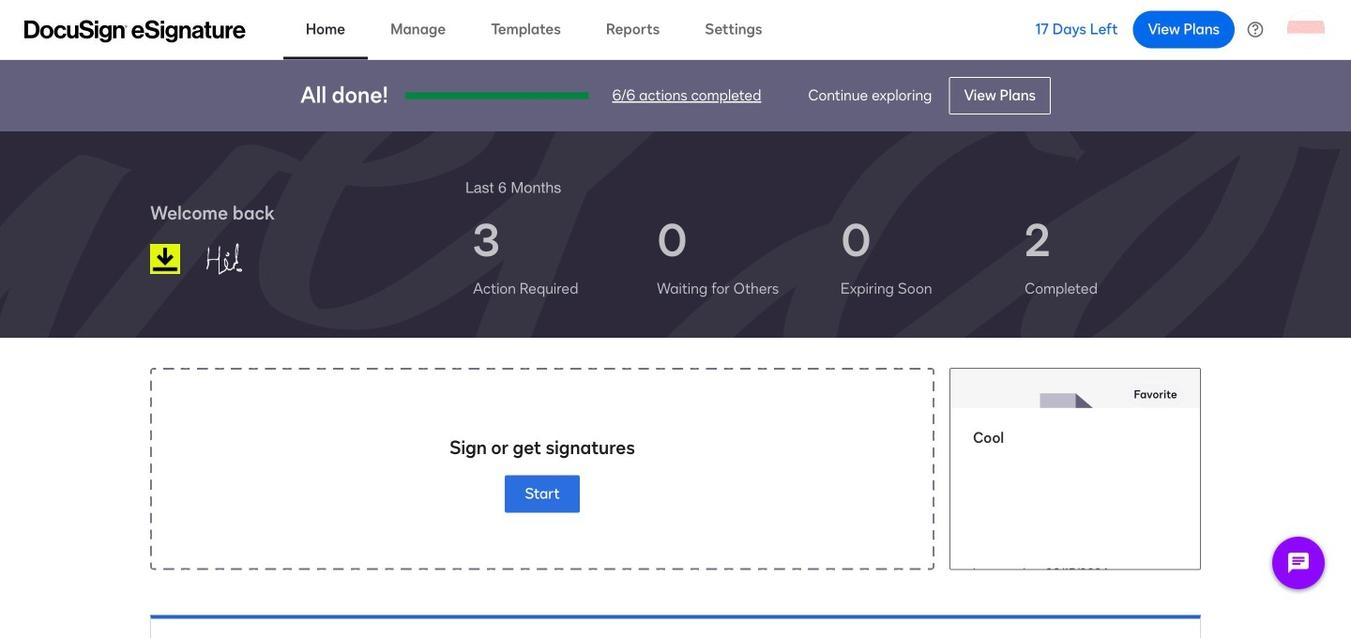 Task type: describe. For each thing, give the bounding box(es) containing it.
use cool image
[[951, 369, 1200, 509]]

your uploaded profile image image
[[1288, 11, 1325, 48]]



Task type: locate. For each thing, give the bounding box(es) containing it.
docusign esignature image
[[24, 20, 246, 43]]

list
[[466, 199, 1201, 315]]

heading
[[466, 176, 562, 199]]

generic name image
[[196, 235, 294, 283]]

docusignlogo image
[[150, 244, 180, 274]]



Task type: vqa. For each thing, say whether or not it's contained in the screenshot.
first MM/DD/YYYY text field
no



